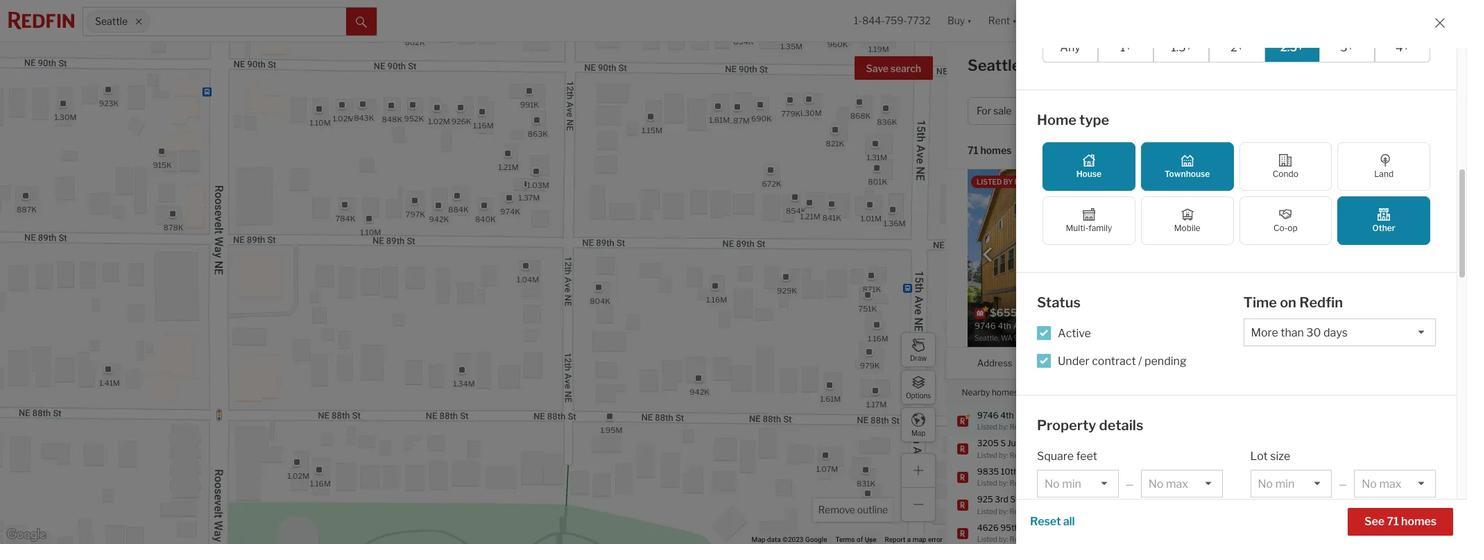 Task type: describe. For each thing, give the bounding box(es) containing it.
table
[[1416, 148, 1444, 161]]

9746
[[978, 410, 999, 420]]

4626 95th ave ne listed by: redfin
[[978, 522, 1050, 543]]

report a map error
[[885, 536, 943, 544]]

Co-op checkbox
[[1240, 196, 1333, 245]]

1 horizontal spatial 1.30m
[[800, 108, 822, 118]]

report a map error link
[[885, 536, 943, 544]]

list box up 4,340
[[1251, 470, 1333, 498]]

1 horizontal spatial 942k
[[690, 387, 710, 397]]

criteria
[[1084, 387, 1111, 397]]

reset all
[[1031, 515, 1076, 528]]

Multi-family checkbox
[[1043, 196, 1136, 245]]

Condo checkbox
[[1240, 142, 1333, 191]]

view
[[1376, 326, 1398, 338]]

judkins
[[1008, 438, 1037, 448]]

x-out this home image
[[1245, 323, 1262, 339]]

square feet
[[1038, 450, 1098, 463]]

that
[[1021, 387, 1037, 397]]

option group containing any
[[1043, 33, 1431, 62]]

alysan long image
[[1210, 181, 1248, 219]]

option group containing house
[[1043, 142, 1431, 245]]

homes inside button
[[1402, 515, 1437, 528]]

west
[[1063, 500, 1083, 510]]

built
[[1364, 220, 1381, 230]]

favorite this home image
[[1436, 524, 1453, 540]]

1.5+ radio
[[1154, 33, 1210, 62]]

95th
[[1001, 522, 1020, 533]]

1.21m for 1.21m 1.37m
[[498, 162, 519, 171]]

797k
[[406, 209, 425, 219]]

draw
[[911, 354, 927, 362]]

nearby homes that match your criteria
[[962, 387, 1111, 397]]

listed inside 9746 4th ave nw unit b listed by: redfin
[[978, 423, 998, 431]]

remove outline
[[819, 504, 888, 516]]

your
[[1065, 387, 1082, 397]]

1-844-759-7732
[[854, 15, 931, 27]]

49 days
[[1378, 500, 1409, 510]]

family
[[1089, 223, 1113, 233]]

property details
[[1038, 417, 1144, 433]]

save
[[867, 62, 889, 74]]

3+
[[1341, 41, 1354, 54]]

address
[[978, 357, 1013, 368]]

year built
[[1344, 220, 1381, 230]]

0 horizontal spatial 1.02m
[[287, 471, 309, 481]]

redfin for listed by redfin
[[1015, 178, 1041, 186]]

$649,000
[[1126, 472, 1167, 482]]

days for 42 days
[[1390, 472, 1408, 482]]

location button
[[1063, 348, 1100, 379]]

options button
[[902, 370, 936, 405]]

redfin for listed by redfin agent alysan long
[[1287, 180, 1318, 191]]

walkthrough
[[1069, 178, 1126, 186]]

listed for 9835 10th pl sw
[[978, 479, 998, 487]]

type
[[1080, 111, 1110, 128]]

1 vertical spatial 1.10m
[[310, 118, 330, 128]]

search
[[891, 62, 922, 74]]

4626
[[978, 522, 999, 533]]

guide
[[1415, 60, 1444, 74]]

recommended
[[1054, 145, 1124, 156]]

listed
[[977, 178, 1003, 186]]

1.37m
[[518, 193, 540, 202]]

by: inside 9746 4th ave nw unit b listed by: redfin
[[999, 423, 1009, 431]]

10th
[[1001, 466, 1019, 476]]

nearby
[[962, 387, 991, 397]]

favorite this home image for 42 days
[[1436, 467, 1453, 484]]

map region
[[0, 0, 1100, 544]]

Other checkbox
[[1338, 196, 1431, 245]]

time
[[1244, 294, 1278, 311]]

days for 55 days
[[1391, 528, 1409, 538]]

1.36m
[[884, 218, 906, 228]]

view details link
[[1368, 318, 1437, 343]]

0 horizontal spatial price button
[[1044, 97, 1103, 125]]

1.87m
[[728, 115, 750, 125]]

days for 49 days
[[1391, 500, 1409, 510]]

42
[[1378, 472, 1388, 482]]

1.03m
[[527, 180, 549, 190]]

redfin inside 4626 95th ave ne listed by: redfin
[[1010, 535, 1032, 543]]

contract
[[1093, 354, 1137, 368]]

840k
[[475, 214, 496, 224]]

4626 95th ave ne link
[[978, 522, 1050, 534]]

923k
[[99, 98, 119, 108]]

stories
[[1038, 513, 1074, 526]]

map for map
[[912, 429, 926, 437]]

lot size
[[1344, 239, 1376, 249]]

list box up 49 days
[[1355, 470, 1437, 498]]

list box down all
[[1038, 533, 1119, 544]]

size
[[1359, 239, 1376, 249]]

4
[[1208, 500, 1213, 510]]

redfin inside 9746 4th ave nw unit b listed by: redfin
[[1010, 423, 1032, 431]]

remove outline button
[[814, 498, 893, 522]]

listed by redfin agent alysan long
[[1250, 180, 1349, 203]]

884k
[[448, 204, 469, 214]]

view details
[[1376, 326, 1430, 338]]

recommended button
[[1052, 144, 1135, 157]]

1.01m
[[861, 213, 882, 223]]

49
[[1378, 500, 1389, 510]]

854k
[[786, 206, 806, 216]]

1+
[[1121, 41, 1132, 54]]

34
[[1279, 239, 1290, 249]]

55 days
[[1378, 528, 1409, 538]]

list box up 'west' at the bottom right of the page
[[1038, 470, 1119, 498]]

1 vertical spatial market
[[1096, 500, 1124, 510]]

house
[[1077, 169, 1102, 179]]

71 homes •
[[968, 145, 1022, 157]]

list box down 4,340
[[1251, 533, 1333, 544]]

price inside button
[[1053, 105, 1077, 117]]

$4,300,000
[[1126, 500, 1174, 510]]

2.5+ radio
[[1265, 33, 1321, 62]]

841k
[[823, 213, 842, 223]]

error
[[929, 536, 943, 544]]

lot for lot size
[[1344, 239, 1358, 249]]

redfin inside 9835 10th pl sw listed by: redfin
[[1010, 479, 1032, 487]]

Mobile checkbox
[[1142, 196, 1234, 245]]

925 3rd st w link
[[978, 494, 1050, 506]]

by: for 10th
[[999, 479, 1009, 487]]

map button
[[902, 407, 936, 442]]

google image
[[3, 526, 49, 544]]

1-844-759-7732 link
[[854, 15, 931, 27]]

white
[[1063, 472, 1086, 482]]

$/sq.
[[1219, 220, 1239, 230]]

4+ radio
[[1376, 33, 1431, 62]]

list box down time on redfin
[[1244, 318, 1437, 346]]

list box up 4
[[1142, 470, 1223, 498]]

9835 10th pl sw listed by: redfin
[[978, 466, 1044, 487]]

925
[[978, 494, 994, 505]]

1 horizontal spatial 1.02m
[[333, 114, 354, 124]]

by: for 3rd
[[999, 507, 1009, 515]]

favorite button image
[[1181, 173, 1204, 196]]

home
[[1038, 111, 1077, 128]]



Task type: vqa. For each thing, say whether or not it's contained in the screenshot.
3205 S Judkins St Listed
yes



Task type: locate. For each thing, give the bounding box(es) containing it.
1 horizontal spatial details
[[1400, 326, 1430, 338]]

71 up the listed
[[968, 145, 979, 156]]

9835 10th pl sw link
[[978, 466, 1050, 478]]

1 vertical spatial 1.21m
[[800, 211, 820, 221]]

list box
[[1244, 318, 1437, 346], [1038, 470, 1119, 498], [1142, 470, 1223, 498], [1251, 470, 1333, 498], [1355, 470, 1437, 498], [1038, 533, 1119, 544], [1142, 533, 1223, 544], [1251, 533, 1333, 544], [1355, 533, 1437, 544]]

by: down s
[[999, 451, 1009, 459]]

1 horizontal spatial 71
[[1388, 515, 1400, 528]]

by: inside 9835 10th pl sw listed by: redfin
[[999, 479, 1009, 487]]

photo of 9746 4th ave nw unit b, seattle, wa 98117 image
[[968, 169, 1208, 347]]

0 horizontal spatial —
[[1126, 478, 1135, 490]]

1 vertical spatial homes
[[992, 387, 1019, 397]]

days right 49
[[1391, 500, 1409, 510]]

Land checkbox
[[1338, 142, 1431, 191]]

photos
[[1360, 148, 1397, 161]]

1 horizontal spatial market
[[1294, 60, 1333, 74]]

:
[[1049, 145, 1052, 156]]

a
[[908, 536, 911, 544]]

wa
[[1028, 56, 1055, 74]]

homes up 4th
[[992, 387, 1019, 397]]

3205 s judkins st listed by: redfin
[[978, 438, 1047, 459]]

details inside button
[[1400, 326, 1430, 338]]

863k down 831k
[[859, 502, 879, 512]]

2 — from the left
[[1340, 478, 1348, 490]]

3rd
[[995, 494, 1009, 505]]

address button
[[978, 348, 1013, 379]]

0 horizontal spatial market
[[1096, 500, 1124, 510]]

st inside 925 3rd st w listed by: redfin
[[1011, 494, 1019, 505]]

871k
[[863, 284, 881, 294]]

listed inside 3205 s judkins st listed by: redfin
[[978, 451, 998, 459]]

1 vertical spatial price button
[[1126, 348, 1148, 379]]

terms
[[836, 536, 855, 544]]

3+ radio
[[1320, 33, 1376, 62]]

lot for lot size
[[1251, 450, 1269, 463]]

804k
[[590, 296, 610, 306]]

market right the 'of'
[[1096, 500, 1124, 510]]

3
[[1208, 472, 1213, 482]]

multi-family
[[1066, 223, 1113, 233]]

reset all button
[[1031, 508, 1076, 536]]

0 vertical spatial 863k
[[528, 128, 548, 138]]

favorite this home image right 42 days
[[1436, 467, 1453, 484]]

1 vertical spatial 863k
[[859, 502, 879, 512]]

1 vertical spatial favorite this home image
[[1436, 495, 1453, 512]]

1 horizontal spatial price
[[1126, 357, 1148, 368]]

ave for 4th
[[1016, 410, 1031, 420]]

listed inside 4626 95th ave ne listed by: redfin
[[978, 535, 998, 543]]

time on redfin
[[1244, 294, 1344, 311]]

by: down 4th
[[999, 423, 1009, 431]]

1.21m up 1.37m
[[498, 162, 519, 171]]

for sale button
[[968, 97, 1039, 125]]

favorite this home image for 49 days
[[1436, 495, 1453, 512]]

868k 1.15m
[[642, 111, 871, 135]]

for sale
[[977, 105, 1012, 117]]

days right 55
[[1391, 528, 1409, 538]]

listed down 925
[[978, 507, 998, 515]]

by: inside 4626 95th ave ne listed by: redfin
[[999, 535, 1009, 543]]

listed down 9835
[[978, 479, 998, 487]]

listed down 4626
[[978, 535, 998, 543]]

863k inside 848k 863k
[[528, 128, 548, 138]]

5
[[1243, 500, 1248, 510]]

list box down "see 71 homes"
[[1355, 533, 1437, 544]]

homes for nearby
[[992, 387, 1019, 397]]

ne
[[1038, 522, 1050, 533]]

ave for 95th
[[1022, 522, 1037, 533]]

0 vertical spatial 942k
[[429, 214, 449, 224]]

year
[[1344, 220, 1362, 230]]

market down 2.5+
[[1294, 60, 1333, 74]]

1 horizontal spatial price button
[[1126, 348, 1148, 379]]

townhouse
[[1165, 169, 1211, 179]]

redfin
[[1232, 239, 1257, 249], [1300, 294, 1344, 311], [1010, 423, 1032, 431], [1010, 451, 1032, 459], [1010, 479, 1032, 487], [1010, 507, 1032, 515], [1010, 535, 1032, 543]]

1 horizontal spatial ft.
[[1426, 239, 1436, 249]]

0 horizontal spatial map
[[752, 536, 766, 544]]

71 inside 71 homes •
[[968, 145, 979, 156]]

details for property details
[[1100, 417, 1144, 433]]

1 horizontal spatial map
[[912, 429, 926, 437]]

34 days
[[1279, 239, 1310, 249]]

seattle
[[95, 16, 128, 27]]

3d walkthrough
[[1058, 178, 1126, 186]]

1+ radio
[[1099, 33, 1154, 62]]

outline
[[858, 504, 888, 516]]

— for lot size
[[1340, 478, 1348, 490]]

previous button image
[[981, 247, 995, 261]]

0 horizontal spatial 863k
[[528, 128, 548, 138]]

sq.
[[1411, 239, 1424, 249]]

1 vertical spatial option group
[[1043, 142, 1431, 245]]

remove seattle image
[[134, 17, 143, 26]]

map data ©2023 google
[[752, 536, 828, 544]]

0 vertical spatial details
[[1400, 326, 1430, 338]]

0 horizontal spatial details
[[1100, 417, 1144, 433]]

5 by: from the top
[[999, 535, 1009, 543]]

71 inside see 71 homes button
[[1388, 515, 1400, 528]]

view details button
[[1368, 319, 1437, 343]]

821k
[[826, 139, 845, 148]]

terms of use link
[[836, 536, 877, 544]]

on
[[1219, 239, 1230, 249]]

nw
[[1033, 410, 1048, 420]]

0 horizontal spatial price
[[1053, 105, 1077, 117]]

1 horizontal spatial 1.21m
[[800, 211, 820, 221]]

favorite this home image up favorite this home icon
[[1436, 495, 1453, 512]]

for
[[1112, 56, 1133, 74]]

ave inside 9746 4th ave nw unit b listed by: redfin
[[1016, 410, 1031, 420]]

photos button
[[1357, 147, 1413, 167]]

draw button
[[902, 332, 936, 367]]

days right 34 on the right of page
[[1292, 239, 1310, 249]]

listed up alysan
[[1250, 180, 1274, 191]]

by: inside 3205 s judkins st listed by: redfin
[[999, 451, 1009, 459]]

of
[[1085, 500, 1094, 510]]

0 vertical spatial ft.
[[1241, 220, 1250, 230]]

$343
[[1335, 472, 1356, 482]]

redfin up long
[[1287, 180, 1318, 191]]

0 vertical spatial ave
[[1016, 410, 1031, 420]]

sort :
[[1029, 145, 1052, 156]]

by: down 3rd
[[999, 507, 1009, 515]]

0 vertical spatial option group
[[1043, 33, 1431, 62]]

802k
[[405, 37, 425, 47]]

details for view details
[[1400, 326, 1430, 338]]

55
[[1378, 528, 1389, 538]]

ave right 4th
[[1016, 410, 1031, 420]]

0 vertical spatial 71
[[968, 145, 979, 156]]

ave left 'ne'
[[1022, 522, 1037, 533]]

0 vertical spatial price
[[1053, 105, 1077, 117]]

1 vertical spatial price
[[1126, 357, 1148, 368]]

1 vertical spatial ft.
[[1426, 239, 1436, 249]]

1 vertical spatial details
[[1100, 417, 1144, 433]]

1.21m for 1.21m
[[800, 211, 820, 221]]

1 horizontal spatial st
[[1039, 438, 1047, 448]]

redfin inside listed by redfin agent alysan long
[[1287, 180, 1318, 191]]

1 vertical spatial 942k
[[690, 387, 710, 397]]

3 by: from the top
[[999, 479, 1009, 487]]

favorite this home image
[[1436, 467, 1453, 484], [1436, 495, 1453, 512]]

greenwood
[[1063, 415, 1108, 426]]

remove
[[819, 504, 856, 516]]

1 horizontal spatial 863k
[[859, 502, 879, 512]]

0 vertical spatial 1.10m
[[341, 33, 362, 43]]

st up square
[[1039, 438, 1047, 448]]

Any radio
[[1043, 33, 1099, 62]]

listed inside 925 3rd st w listed by: redfin
[[978, 507, 998, 515]]

$/sq. ft.
[[1219, 220, 1250, 230]]

seattle, wa homes for sale
[[968, 56, 1168, 74]]

1 vertical spatial map
[[752, 536, 766, 544]]

ave
[[1016, 410, 1031, 420], [1022, 522, 1037, 533]]

lot left "size"
[[1344, 239, 1358, 249]]

1,017
[[1389, 239, 1410, 249]]

0 vertical spatial st
[[1039, 438, 1047, 448]]

listed inside 9835 10th pl sw listed by: redfin
[[978, 479, 998, 487]]

1 option group from the top
[[1043, 33, 1431, 62]]

0 horizontal spatial 1.21m
[[498, 162, 519, 171]]

listed down 3205
[[978, 451, 998, 459]]

831k
[[857, 479, 876, 489]]

redfin
[[1015, 178, 1041, 186], [1287, 180, 1318, 191]]

homes inside 71 homes •
[[981, 145, 1012, 156]]

3205 s judkins st link
[[978, 438, 1050, 449]]

0 horizontal spatial 1.30m
[[54, 112, 76, 122]]

redfin right the by
[[1015, 178, 1041, 186]]

1 2.5 from the top
[[1243, 443, 1255, 454]]

sw
[[1030, 466, 1044, 476]]

pl
[[1021, 466, 1029, 476]]

0 horizontal spatial st
[[1011, 494, 1019, 505]]

details down criteria
[[1100, 417, 1144, 433]]

details right view
[[1400, 326, 1430, 338]]

1 horizontal spatial redfin
[[1287, 180, 1318, 191]]

0 horizontal spatial lot
[[1251, 450, 1269, 463]]

favorite button checkbox
[[1181, 173, 1204, 196]]

0 vertical spatial 1.21m
[[498, 162, 519, 171]]

lot left 'size'
[[1251, 450, 1269, 463]]

0 vertical spatial homes
[[981, 145, 1012, 156]]

see
[[1365, 515, 1385, 528]]

listed for 4626 95th ave ne
[[978, 535, 998, 543]]

2 by: from the top
[[999, 451, 1009, 459]]

979k
[[860, 361, 880, 370]]

1.21m left "841k"
[[800, 211, 820, 221]]

alysan
[[1250, 192, 1281, 203]]

listed inside listed by redfin agent alysan long
[[1250, 180, 1274, 191]]

None search field
[[150, 8, 346, 35]]

mobile
[[1175, 223, 1201, 233]]

0 vertical spatial lot
[[1344, 239, 1358, 249]]

co-
[[1274, 223, 1288, 233]]

by: inside 925 3rd st w listed by: redfin
[[999, 507, 1009, 515]]

2 option group from the top
[[1043, 142, 1431, 245]]

House checkbox
[[1043, 142, 1136, 191]]

4 by: from the top
[[999, 507, 1009, 515]]

days for 34 days
[[1292, 239, 1310, 249]]

market insights link
[[1294, 45, 1377, 76]]

1 horizontal spatial —
[[1340, 478, 1348, 490]]

ft. right "$/sq." on the right top
[[1241, 220, 1250, 230]]

1 vertical spatial 71
[[1388, 515, 1400, 528]]

under contract / pending
[[1058, 354, 1187, 368]]

1 by: from the top
[[999, 423, 1009, 431]]

homes for 71
[[981, 145, 1012, 156]]

71 down 49 days
[[1388, 515, 1400, 528]]

city
[[1391, 60, 1413, 74]]

0 horizontal spatial 942k
[[429, 214, 449, 224]]

0 horizontal spatial redfin
[[1015, 178, 1041, 186]]

by
[[1276, 180, 1285, 191]]

by: down 10th
[[999, 479, 1009, 487]]

1 — from the left
[[1126, 478, 1135, 490]]

0 vertical spatial 2.5
[[1243, 443, 1255, 454]]

homes down 49 days
[[1402, 515, 1437, 528]]

listed for 925 3rd st w
[[978, 507, 998, 515]]

option group
[[1043, 33, 1431, 62], [1043, 142, 1431, 245]]

Townhouse checkbox
[[1142, 142, 1234, 191]]

0 vertical spatial price button
[[1044, 97, 1103, 125]]

2.5 up 5
[[1243, 472, 1255, 482]]

887k
[[16, 204, 36, 214]]

map left data at the right of page
[[752, 536, 766, 544]]

2 favorite this home image from the top
[[1436, 495, 1453, 512]]

— up $991
[[1340, 478, 1348, 490]]

days right the 42
[[1390, 472, 1408, 482]]

city guide link
[[1391, 59, 1447, 76]]

pending
[[1145, 354, 1187, 368]]

map down options
[[912, 429, 926, 437]]

2.5 left 'size'
[[1243, 443, 1255, 454]]

759-
[[885, 15, 908, 27]]

reset
[[1031, 515, 1062, 528]]

price
[[1053, 105, 1077, 117], [1126, 357, 1148, 368]]

2+ radio
[[1210, 33, 1266, 62]]

1 vertical spatial ave
[[1022, 522, 1037, 533]]

0 horizontal spatial 71
[[968, 145, 979, 156]]

long
[[1283, 192, 1306, 203]]

1 vertical spatial 2.5
[[1243, 472, 1255, 482]]

— for square feet
[[1126, 478, 1135, 490]]

2 vertical spatial 1.10m
[[360, 228, 381, 237]]

by: for s
[[999, 451, 1009, 459]]

market insights | city guide
[[1294, 60, 1444, 74]]

st left the w
[[1011, 494, 1019, 505]]

4+
[[1397, 41, 1410, 54]]

by: for 95th
[[999, 535, 1009, 543]]

redfin inside 3205 s judkins st listed by: redfin
[[1010, 451, 1032, 459]]

market
[[1294, 60, 1333, 74], [1096, 500, 1124, 510]]

0 horizontal spatial ft.
[[1241, 220, 1250, 230]]

listed for 3205 s judkins st
[[978, 451, 998, 459]]

leschi
[[1063, 443, 1088, 454]]

homes left the •
[[981, 145, 1012, 156]]

•
[[1019, 146, 1022, 157]]

1.21m inside 1.21m 1.37m
[[498, 162, 519, 171]]

878k
[[163, 222, 183, 232]]

ave inside 4626 95th ave ne listed by: redfin
[[1022, 522, 1037, 533]]

map for map data ©2023 google
[[752, 536, 766, 544]]

1 vertical spatial lot
[[1251, 450, 1269, 463]]

2 horizontal spatial 1.02m
[[428, 116, 450, 126]]

0 vertical spatial market
[[1294, 60, 1333, 74]]

list box down 4
[[1142, 533, 1223, 544]]

0 vertical spatial favorite this home image
[[1436, 467, 1453, 484]]

submit search image
[[356, 16, 367, 28]]

— up west of market $4,300,000
[[1126, 478, 1135, 490]]

1 favorite this home image from the top
[[1436, 467, 1453, 484]]

863k down 991k
[[528, 128, 548, 138]]

map inside button
[[912, 429, 926, 437]]

2 2.5 from the top
[[1243, 472, 1255, 482]]

redfin inside 925 3rd st w listed by: redfin
[[1010, 507, 1032, 515]]

2 vertical spatial homes
[[1402, 515, 1437, 528]]

1 vertical spatial st
[[1011, 494, 1019, 505]]

ft. right sq.
[[1426, 239, 1436, 249]]

listed down 9746
[[978, 423, 998, 431]]

st inside 3205 s judkins st listed by: redfin
[[1039, 438, 1047, 448]]

by: down 95th
[[999, 535, 1009, 543]]

on redfin
[[1219, 239, 1257, 249]]

homes
[[981, 145, 1012, 156], [992, 387, 1019, 397], [1402, 515, 1437, 528]]

0 vertical spatial map
[[912, 429, 926, 437]]

1 horizontal spatial lot
[[1344, 239, 1358, 249]]



